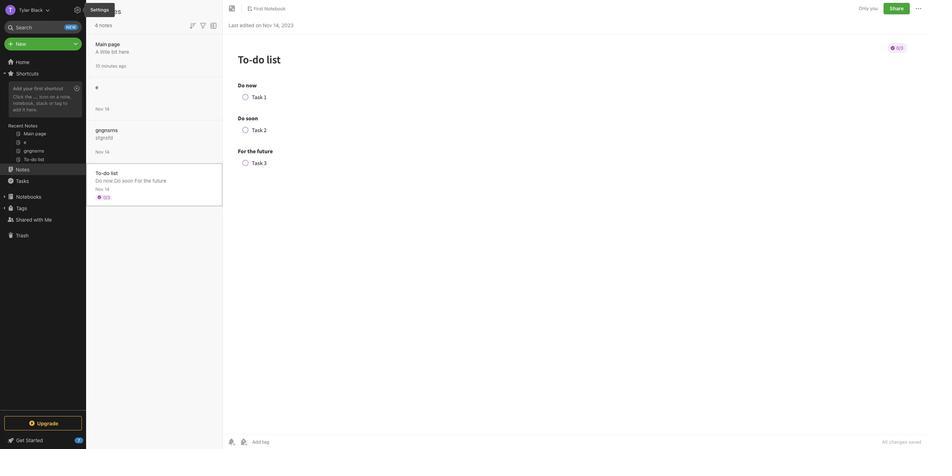 Task type: vqa. For each thing, say whether or not it's contained in the screenshot.
on to the right
yes



Task type: locate. For each thing, give the bounding box(es) containing it.
2023
[[281, 22, 294, 28]]

click
[[13, 94, 24, 100]]

upgrade button
[[4, 417, 82, 431]]

share button
[[884, 3, 910, 14]]

tree
[[0, 56, 86, 410]]

on left a
[[50, 94, 55, 100]]

to
[[63, 100, 67, 106]]

nov 14 up 0/3
[[95, 187, 109, 192]]

notebooks link
[[0, 191, 86, 203]]

4
[[95, 22, 98, 28]]

14
[[105, 106, 109, 112], [105, 149, 109, 155], [105, 187, 109, 192]]

do down list on the left top of the page
[[114, 178, 121, 184]]

note,
[[60, 94, 71, 100]]

0 vertical spatial nov 14
[[95, 106, 109, 112]]

new
[[16, 41, 26, 47]]

notes up tasks on the top of the page
[[16, 167, 30, 173]]

expand notebooks image
[[2, 194, 8, 200]]

0 vertical spatial on
[[256, 22, 262, 28]]

1 vertical spatial nov 14
[[95, 149, 109, 155]]

first
[[254, 6, 263, 11]]

here
[[119, 49, 129, 55]]

tags button
[[0, 203, 86, 214]]

nov 14 down sfgnsfd
[[95, 149, 109, 155]]

the left ...
[[25, 94, 32, 100]]

10 minutes ago
[[95, 63, 126, 69]]

notes right the recent
[[25, 123, 38, 129]]

0 vertical spatial 14
[[105, 106, 109, 112]]

for
[[135, 178, 142, 184]]

little
[[100, 49, 110, 55]]

the right for
[[144, 178, 151, 184]]

settings tooltip
[[80, 3, 115, 17]]

last
[[229, 22, 238, 28]]

recent notes
[[8, 123, 38, 129]]

Add tag field
[[252, 440, 305, 446]]

notebook,
[[13, 100, 35, 106]]

get
[[16, 438, 24, 444]]

14,
[[273, 22, 280, 28]]

add a reminder image
[[227, 438, 236, 447]]

nov 14 up gngnsrns
[[95, 106, 109, 112]]

tasks button
[[0, 175, 86, 187]]

on right edited
[[256, 22, 262, 28]]

shared with me link
[[0, 214, 86, 226]]

or
[[49, 100, 54, 106]]

tasks
[[16, 178, 29, 184]]

changes
[[889, 440, 907, 446]]

minutes
[[101, 63, 117, 69]]

upgrade
[[37, 421, 58, 427]]

nov left 14,
[[263, 22, 272, 28]]

the
[[25, 94, 32, 100], [144, 178, 151, 184]]

1 horizontal spatial on
[[256, 22, 262, 28]]

get started
[[16, 438, 43, 444]]

notes link
[[0, 164, 86, 175]]

trash
[[16, 233, 29, 239]]

0 horizontal spatial on
[[50, 94, 55, 100]]

nov 14
[[95, 106, 109, 112], [95, 149, 109, 155], [95, 187, 109, 192]]

Add filters field
[[199, 21, 207, 30]]

10
[[95, 63, 100, 69]]

all changes saved
[[882, 440, 921, 446]]

2 vertical spatial 14
[[105, 187, 109, 192]]

2 vertical spatial notes
[[16, 167, 30, 173]]

soon
[[122, 178, 133, 184]]

notebook
[[264, 6, 286, 11]]

0 horizontal spatial do
[[95, 178, 102, 184]]

with
[[34, 217, 43, 223]]

1 vertical spatial the
[[144, 178, 151, 184]]

14 down sfgnsfd
[[105, 149, 109, 155]]

0 vertical spatial the
[[25, 94, 32, 100]]

7
[[78, 439, 80, 443]]

...
[[33, 94, 38, 100]]

Search text field
[[9, 21, 77, 34]]

do
[[95, 178, 102, 184], [114, 178, 121, 184]]

1 nov 14 from the top
[[95, 106, 109, 112]]

Account field
[[0, 3, 50, 17]]

a
[[95, 49, 99, 55]]

settings
[[90, 7, 109, 13]]

1 vertical spatial notes
[[25, 123, 38, 129]]

0 horizontal spatial the
[[25, 94, 32, 100]]

14 up gngnsrns
[[105, 106, 109, 112]]

settings image
[[73, 6, 82, 14]]

nov up 0/3
[[95, 187, 103, 192]]

your
[[23, 86, 33, 91]]

new search field
[[9, 21, 78, 34]]

group containing add your first shortcut
[[0, 79, 86, 167]]

to-
[[95, 170, 103, 176]]

on inside note window "element"
[[256, 22, 262, 28]]

notes inside group
[[25, 123, 38, 129]]

here.
[[26, 107, 38, 113]]

1 vertical spatial 14
[[105, 149, 109, 155]]

group
[[0, 79, 86, 167]]

on
[[256, 22, 262, 28], [50, 94, 55, 100]]

add your first shortcut
[[13, 86, 63, 91]]

on inside icon on a note, notebook, stack or tag to add it here.
[[50, 94, 55, 100]]

14 up 0/3
[[105, 187, 109, 192]]

0 vertical spatial notes
[[102, 7, 121, 15]]

notes up notes
[[102, 7, 121, 15]]

saved
[[909, 440, 921, 446]]

shortcuts button
[[0, 68, 86, 79]]

icon on a note, notebook, stack or tag to add it here.
[[13, 94, 71, 113]]

me
[[45, 217, 52, 223]]

stack
[[36, 100, 48, 106]]

notes
[[102, 7, 121, 15], [25, 123, 38, 129], [16, 167, 30, 173]]

all
[[882, 440, 888, 446]]

a
[[56, 94, 59, 100]]

2 vertical spatial nov 14
[[95, 187, 109, 192]]

notes
[[99, 22, 112, 28]]

More actions field
[[914, 3, 923, 14]]

main
[[95, 41, 107, 47]]

now
[[103, 178, 113, 184]]

nov
[[263, 22, 272, 28], [95, 106, 103, 112], [95, 149, 103, 155], [95, 187, 103, 192]]

1 horizontal spatial do
[[114, 178, 121, 184]]

do down the to-
[[95, 178, 102, 184]]

4 notes
[[95, 22, 112, 28]]

1 horizontal spatial the
[[144, 178, 151, 184]]

1 vertical spatial on
[[50, 94, 55, 100]]

bit
[[111, 49, 117, 55]]



Task type: describe. For each thing, give the bounding box(es) containing it.
View options field
[[207, 21, 218, 30]]

1 do from the left
[[95, 178, 102, 184]]

a little bit here
[[95, 49, 129, 55]]

it
[[22, 107, 25, 113]]

icon
[[39, 94, 48, 100]]

Note Editor text field
[[223, 34, 927, 435]]

tree containing home
[[0, 56, 86, 410]]

notes inside note list element
[[102, 7, 121, 15]]

shortcut
[[44, 86, 63, 91]]

add
[[13, 107, 21, 113]]

expand tags image
[[2, 206, 8, 211]]

1 14 from the top
[[105, 106, 109, 112]]

expand note image
[[228, 4, 236, 13]]

3 14 from the top
[[105, 187, 109, 192]]

notebooks
[[16, 194, 41, 200]]

nov down e
[[95, 106, 103, 112]]

group inside tree
[[0, 79, 86, 167]]

add tag image
[[239, 438, 248, 447]]

edited
[[240, 22, 254, 28]]

new
[[66, 25, 76, 29]]

Sort options field
[[188, 21, 197, 30]]

nov down sfgnsfd
[[95, 149, 103, 155]]

sfgnsfd
[[95, 135, 113, 141]]

main page
[[95, 41, 120, 47]]

list
[[111, 170, 118, 176]]

add
[[13, 86, 22, 91]]

e
[[95, 84, 98, 90]]

add filters image
[[199, 21, 207, 30]]

black
[[31, 7, 43, 13]]

tags
[[16, 205, 27, 212]]

gngnsrns
[[95, 127, 118, 133]]

tyler
[[19, 7, 30, 13]]

the inside to-do list do now do soon for the future
[[144, 178, 151, 184]]

ago
[[119, 63, 126, 69]]

you
[[870, 5, 878, 11]]

note window element
[[223, 0, 927, 450]]

shortcuts
[[16, 71, 39, 77]]

page
[[108, 41, 120, 47]]

started
[[26, 438, 43, 444]]

shared with me
[[16, 217, 52, 223]]

more actions image
[[914, 4, 923, 13]]

click to collapse image
[[83, 437, 89, 445]]

future
[[152, 178, 166, 184]]

recent
[[8, 123, 23, 129]]

tag
[[55, 100, 62, 106]]

home
[[16, 59, 30, 65]]

2 14 from the top
[[105, 149, 109, 155]]

tyler black
[[19, 7, 43, 13]]

2 nov 14 from the top
[[95, 149, 109, 155]]

to-do list do now do soon for the future
[[95, 170, 166, 184]]

Help and Learning task checklist field
[[0, 436, 86, 447]]

first notebook
[[254, 6, 286, 11]]

0/3
[[103, 195, 110, 200]]

share
[[890, 5, 904, 11]]

only you
[[859, 5, 878, 11]]

note list element
[[86, 0, 223, 450]]

only
[[859, 5, 869, 11]]

click the ...
[[13, 94, 38, 100]]

3 nov 14 from the top
[[95, 187, 109, 192]]

last edited on nov 14, 2023
[[229, 22, 294, 28]]

first notebook button
[[245, 4, 288, 14]]

2 do from the left
[[114, 178, 121, 184]]

nov inside note window "element"
[[263, 22, 272, 28]]

new button
[[4, 38, 82, 51]]

do
[[103, 170, 110, 176]]

trash link
[[0, 230, 86, 241]]

shared
[[16, 217, 32, 223]]

first
[[34, 86, 43, 91]]

home link
[[0, 56, 86, 68]]



